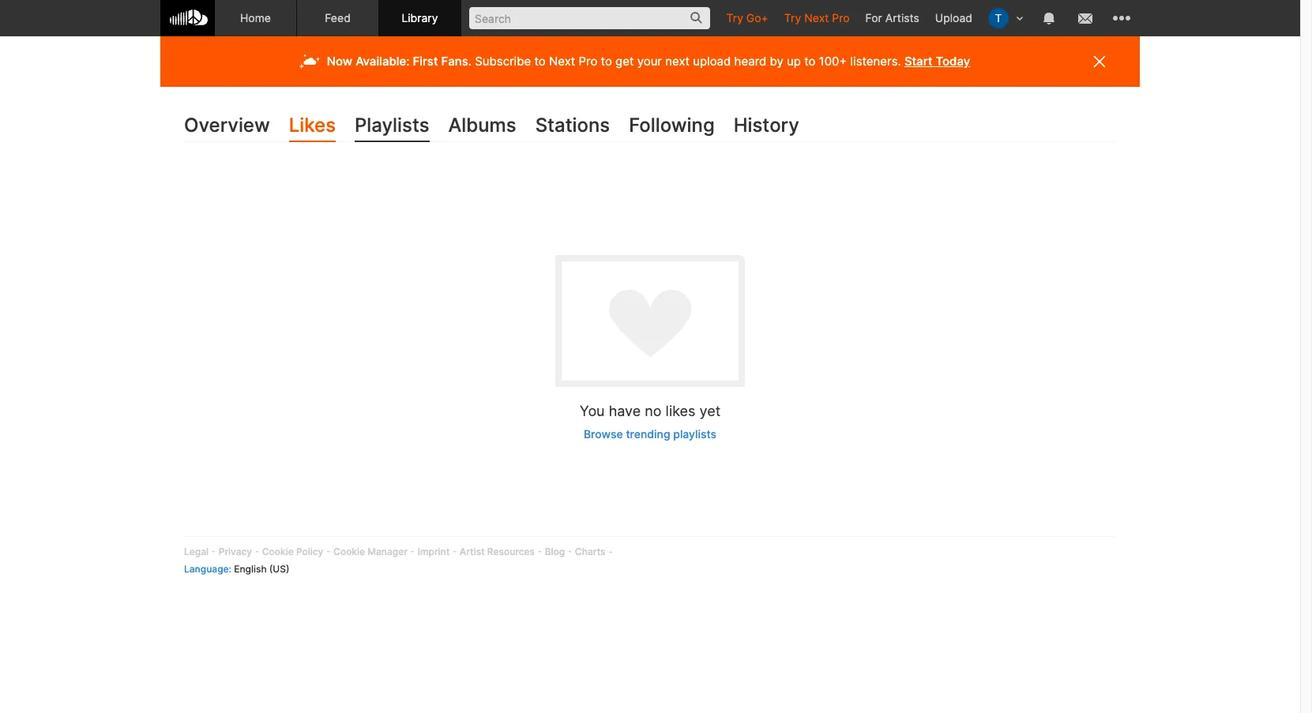 Task type: describe. For each thing, give the bounding box(es) containing it.
4 ⁃ from the left
[[410, 546, 415, 558]]

try go+ link
[[719, 0, 777, 36]]

try for try go+
[[727, 11, 743, 24]]

library
[[402, 11, 438, 24]]

for artists
[[866, 11, 920, 24]]

browse
[[584, 427, 623, 441]]

try next pro
[[785, 11, 850, 24]]

playlists
[[355, 114, 429, 137]]

today
[[936, 54, 970, 69]]

listeners.
[[851, 54, 901, 69]]

subscribe
[[475, 54, 531, 69]]

100+
[[819, 54, 847, 69]]

privacy
[[219, 546, 252, 558]]

language:
[[184, 563, 232, 575]]

1 vertical spatial next
[[549, 54, 576, 69]]

try for try next pro
[[785, 11, 801, 24]]

3 ⁃ from the left
[[326, 546, 331, 558]]

tara schultz's avatar element
[[989, 8, 1009, 28]]

following
[[629, 114, 715, 137]]

library link
[[379, 0, 461, 36]]

likes link
[[289, 111, 336, 143]]

likes
[[289, 114, 336, 137]]

next
[[665, 54, 690, 69]]

home link
[[215, 0, 297, 36]]

charts link
[[575, 546, 606, 558]]

artist
[[460, 546, 485, 558]]

1 to from the left
[[534, 54, 546, 69]]

start
[[905, 54, 933, 69]]

2 cookie from the left
[[334, 546, 365, 558]]

Search search field
[[469, 7, 711, 29]]

now available: first fans. subscribe to next pro to get your next upload heard by up to 100+ listeners. start today
[[327, 54, 970, 69]]

legal link
[[184, 546, 209, 558]]

imprint
[[418, 546, 450, 558]]

5 ⁃ from the left
[[452, 546, 457, 558]]

playlists
[[673, 427, 717, 441]]

you have no likes yet browse trending playlists
[[580, 403, 721, 441]]

1 horizontal spatial pro
[[832, 11, 850, 24]]

6 ⁃ from the left
[[537, 546, 542, 558]]

artist resources link
[[460, 546, 535, 558]]

heard
[[735, 54, 767, 69]]

0 horizontal spatial pro
[[579, 54, 598, 69]]

blog link
[[545, 546, 565, 558]]

available:
[[356, 54, 410, 69]]

stations link
[[535, 111, 610, 143]]

cookie policy link
[[262, 546, 323, 558]]

overview link
[[184, 111, 270, 143]]

2 to from the left
[[601, 54, 612, 69]]

upload link
[[928, 0, 981, 36]]

charts
[[575, 546, 606, 558]]

likes
[[666, 403, 696, 420]]

stations
[[535, 114, 610, 137]]

upload
[[693, 54, 731, 69]]

by
[[770, 54, 784, 69]]

feed
[[325, 11, 351, 24]]

cookie manager link
[[334, 546, 408, 558]]



Task type: vqa. For each thing, say whether or not it's contained in the screenshot.
bottom yeat
no



Task type: locate. For each thing, give the bounding box(es) containing it.
try right go+
[[785, 11, 801, 24]]

overview
[[184, 114, 270, 137]]

0 horizontal spatial cookie
[[262, 546, 294, 558]]

7 ⁃ from the left
[[568, 546, 573, 558]]

1 try from the left
[[727, 11, 743, 24]]

0 horizontal spatial next
[[549, 54, 576, 69]]

1 horizontal spatial cookie
[[334, 546, 365, 558]]

1 ⁃ from the left
[[211, 546, 216, 558]]

playlists link
[[355, 111, 429, 143]]

try go+
[[727, 11, 769, 24]]

⁃ right policy on the bottom left of the page
[[326, 546, 331, 558]]

start today link
[[905, 54, 970, 69]]

cookie left manager
[[334, 546, 365, 558]]

for
[[866, 11, 882, 24]]

resources
[[487, 546, 535, 558]]

1 horizontal spatial next
[[805, 11, 829, 24]]

⁃ left 'blog' link
[[537, 546, 542, 558]]

try
[[727, 11, 743, 24], [785, 11, 801, 24]]

legal
[[184, 546, 209, 558]]

next up 100+
[[805, 11, 829, 24]]

try left go+
[[727, 11, 743, 24]]

⁃ right charts
[[608, 546, 613, 558]]

1 vertical spatial pro
[[579, 54, 598, 69]]

to right up
[[805, 54, 816, 69]]

0 vertical spatial next
[[805, 11, 829, 24]]

manager
[[368, 546, 408, 558]]

try next pro link
[[777, 0, 858, 36]]

2 horizontal spatial to
[[805, 54, 816, 69]]

(us)
[[269, 563, 290, 575]]

now
[[327, 54, 353, 69]]

fans.
[[441, 54, 472, 69]]

up
[[787, 54, 801, 69]]

0 horizontal spatial try
[[727, 11, 743, 24]]

have
[[609, 403, 641, 420]]

pro left for
[[832, 11, 850, 24]]

to
[[534, 54, 546, 69], [601, 54, 612, 69], [805, 54, 816, 69]]

history link
[[734, 111, 800, 143]]

cookie
[[262, 546, 294, 558], [334, 546, 365, 558]]

english
[[234, 563, 267, 575]]

no
[[645, 403, 662, 420]]

yet
[[700, 403, 721, 420]]

2 try from the left
[[785, 11, 801, 24]]

artists
[[886, 11, 920, 24]]

1 cookie from the left
[[262, 546, 294, 558]]

privacy link
[[219, 546, 252, 558]]

upload
[[935, 11, 973, 24]]

your
[[637, 54, 662, 69]]

get
[[616, 54, 634, 69]]

policy
[[296, 546, 323, 558]]

for artists link
[[858, 0, 928, 36]]

next down search search box
[[549, 54, 576, 69]]

to left "get"
[[601, 54, 612, 69]]

following link
[[629, 111, 715, 143]]

⁃ left imprint link
[[410, 546, 415, 558]]

pro
[[832, 11, 850, 24], [579, 54, 598, 69]]

pro left "get"
[[579, 54, 598, 69]]

1 horizontal spatial to
[[601, 54, 612, 69]]

None search field
[[461, 0, 719, 36]]

⁃
[[211, 546, 216, 558], [255, 546, 260, 558], [326, 546, 331, 558], [410, 546, 415, 558], [452, 546, 457, 558], [537, 546, 542, 558], [568, 546, 573, 558], [608, 546, 613, 558]]

go+
[[747, 11, 769, 24]]

1 horizontal spatial try
[[785, 11, 801, 24]]

cookie up (us)
[[262, 546, 294, 558]]

blog
[[545, 546, 565, 558]]

history
[[734, 114, 800, 137]]

8 ⁃ from the left
[[608, 546, 613, 558]]

imprint link
[[418, 546, 450, 558]]

next inside try next pro link
[[805, 11, 829, 24]]

albums link
[[448, 111, 516, 143]]

3 to from the left
[[805, 54, 816, 69]]

⁃ right legal link
[[211, 546, 216, 558]]

2 ⁃ from the left
[[255, 546, 260, 558]]

legal ⁃ privacy ⁃ cookie policy ⁃ cookie manager ⁃ imprint ⁃ artist resources ⁃ blog ⁃ charts ⁃ language: english (us)
[[184, 546, 613, 575]]

to right 'subscribe'
[[534, 54, 546, 69]]

browse trending playlists link
[[584, 427, 717, 441]]

home
[[240, 11, 271, 24]]

trending
[[626, 427, 671, 441]]

feed link
[[297, 0, 379, 36]]

0 horizontal spatial to
[[534, 54, 546, 69]]

⁃ up english
[[255, 546, 260, 558]]

⁃ right blog
[[568, 546, 573, 558]]

albums
[[448, 114, 516, 137]]

0 vertical spatial pro
[[832, 11, 850, 24]]

next
[[805, 11, 829, 24], [549, 54, 576, 69]]

first
[[413, 54, 438, 69]]

you
[[580, 403, 605, 420]]

⁃ left artist
[[452, 546, 457, 558]]



